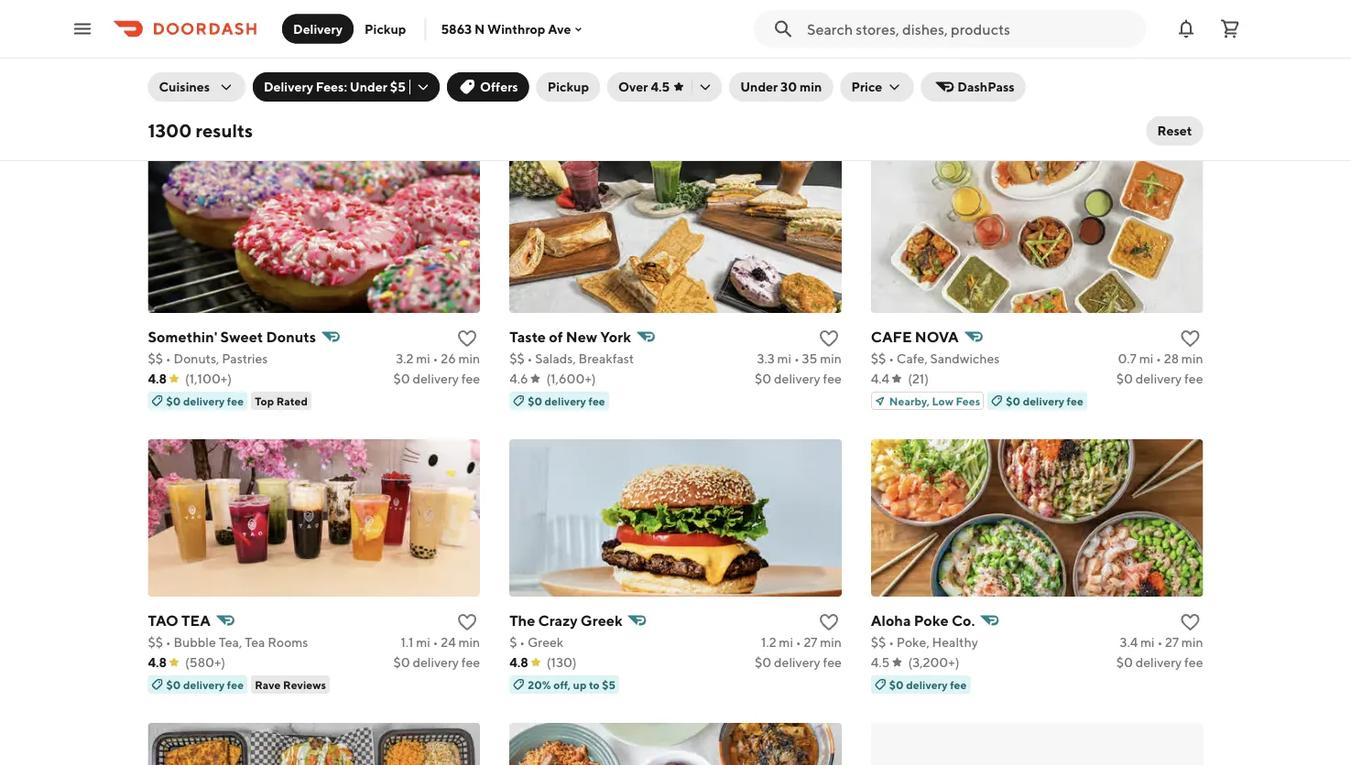 Task type: vqa. For each thing, say whether or not it's contained in the screenshot.


Task type: locate. For each thing, give the bounding box(es) containing it.
$0
[[166, 395, 181, 408], [528, 395, 542, 408], [1006, 395, 1021, 408], [166, 679, 181, 692], [889, 679, 904, 692]]

greek for the crazy greek
[[581, 612, 623, 630]]

0 horizontal spatial bubble
[[174, 635, 216, 650]]

0 horizontal spatial 4.5
[[651, 79, 670, 94]]

0 vertical spatial pickup button
[[354, 14, 417, 44]]

2 27 from the left
[[1165, 635, 1179, 650]]

4.8 down $ • greek
[[509, 655, 528, 671]]

$ down tbaar
[[509, 67, 517, 82]]

$​0 delivery fee for tbaar bubble tea & fresh juices
[[755, 87, 842, 103]]

click to add this store to your saved list image up 3.3 mi • 35 min
[[818, 328, 840, 350]]

mi right 1.2
[[779, 635, 793, 650]]

mi for cafe nova
[[1139, 351, 1153, 366]]

1 vertical spatial rooms
[[268, 635, 308, 650]]

$$ • poke, healthy
[[871, 635, 978, 650]]

(1,100+) for ethiopian
[[908, 87, 955, 103]]

(130)
[[547, 655, 577, 671]]

tea for tea
[[245, 635, 265, 650]]

30
[[781, 79, 797, 94]]

click to add this store to your saved list image
[[456, 328, 478, 350], [1179, 328, 1201, 350], [456, 612, 478, 634], [818, 612, 840, 634]]

tea right bar,
[[586, 67, 607, 82]]

mi for aldi
[[415, 67, 430, 82]]

5863 n winthrop ave
[[441, 21, 571, 36]]

bar,
[[561, 67, 584, 82]]

27 right 3.4
[[1165, 635, 1179, 650]]

0.7
[[759, 67, 777, 82], [1118, 351, 1137, 366]]

0 horizontal spatial 0.7
[[759, 67, 777, 82]]

1 vertical spatial bubble
[[174, 635, 216, 650]]

4.8 for ethiopian diamond restaurant
[[871, 87, 890, 103]]

greek down the crazy
[[528, 635, 564, 650]]

$0 down 4.6
[[528, 395, 542, 408]]

delivery down $$ • donuts, pastries
[[183, 395, 225, 408]]

1 horizontal spatial rooms
[[609, 67, 650, 82]]

1 horizontal spatial under
[[740, 79, 778, 94]]

0 horizontal spatial rooms
[[268, 635, 308, 650]]

$$
[[871, 67, 886, 82], [148, 351, 163, 366], [509, 351, 525, 366], [871, 351, 886, 366], [148, 635, 163, 650], [871, 635, 886, 650]]

$​0 for cafe nova
[[1116, 371, 1133, 387]]

delivery inside button
[[293, 21, 343, 36]]

min right 1.2
[[820, 635, 842, 650]]

• left black
[[889, 67, 894, 82]]

min right 3.4
[[1181, 635, 1203, 650]]

0 horizontal spatial $5
[[390, 79, 406, 94]]

open menu image
[[71, 18, 93, 40]]

20%
[[528, 679, 551, 692]]

mi right 1.1
[[416, 635, 430, 650]]

fees:
[[316, 79, 347, 94]]

greek for $ • greek
[[528, 635, 564, 650]]

delivery down the (1,600+)
[[545, 395, 586, 408]]

$0 down "donuts,"
[[166, 395, 181, 408]]

$$ for tao tea
[[148, 635, 163, 650]]

25aldi: 25% off $45
[[166, 111, 274, 124]]

mi right 3.2 at top
[[416, 351, 430, 366]]

1 horizontal spatial pickup
[[547, 79, 589, 94]]

$​0 delivery fee
[[393, 87, 480, 103], [755, 87, 842, 103], [393, 371, 480, 387], [755, 371, 842, 387], [1116, 371, 1203, 387], [393, 655, 480, 671], [755, 655, 842, 671], [1116, 655, 1203, 671]]

1 27 from the left
[[804, 635, 817, 650]]

click to add this store to your saved list image up 3.4 mi • 27 min
[[1179, 612, 1201, 634]]

click to add this store to your saved list image for somethin' sweet donuts
[[456, 328, 478, 350]]

juices
[[686, 44, 729, 62]]

greek right the crazy
[[581, 612, 623, 630]]

0 vertical spatial delivery
[[293, 21, 343, 36]]

4.8
[[871, 87, 890, 103], [148, 371, 167, 387], [148, 655, 167, 671], [509, 655, 528, 671]]

0 vertical spatial (1,100+)
[[908, 87, 955, 103]]

new
[[566, 328, 597, 346]]

0 horizontal spatial pickup button
[[354, 14, 417, 44]]

click to add this store to your saved list image up 3.2 mi • 26 min at the top left of the page
[[456, 328, 478, 350]]

min right 35
[[820, 351, 842, 366]]

1 horizontal spatial 4.7
[[509, 87, 527, 103]]

the crazy greek
[[509, 612, 623, 630]]

27
[[804, 635, 817, 650], [1165, 635, 1179, 650]]

$0 delivery fee down (580+)
[[166, 679, 244, 692]]

27 right 1.2
[[804, 635, 817, 650]]

0 vertical spatial rooms
[[609, 67, 650, 82]]

0 vertical spatial tea
[[605, 44, 629, 62]]

(223)
[[184, 87, 214, 103]]

click to add this store to your saved list image for taste of new york
[[818, 328, 840, 350]]

click to add this store to your saved list image
[[456, 44, 478, 66], [818, 44, 840, 66], [818, 328, 840, 350], [1179, 612, 1201, 634]]

pickup button down tbaar
[[536, 72, 600, 102]]

off,
[[553, 679, 571, 692]]

click to remove this store from your saved list image
[[1179, 44, 1201, 66]]

$​0 delivery fee down the '0.7 mi • 18 min'
[[755, 87, 842, 103]]

ebt,
[[213, 67, 239, 82]]

co.
[[952, 612, 975, 630]]

rated
[[276, 395, 308, 408]]

2 under from the left
[[740, 79, 778, 94]]

notification bell image
[[1175, 18, 1197, 40]]

1 vertical spatial greek
[[528, 635, 564, 650]]

tea left '&'
[[605, 44, 629, 62]]

• left poke,
[[889, 635, 894, 650]]

1 vertical spatial pickup button
[[536, 72, 600, 102]]

cafe,
[[897, 351, 928, 366]]

18
[[805, 67, 817, 82]]

0 horizontal spatial under
[[350, 79, 387, 94]]

1300
[[148, 120, 192, 142]]

4.8 down ethiopian
[[871, 87, 890, 103]]

$​0 down 3.3
[[755, 371, 772, 387]]

4.7
[[148, 87, 165, 103], [509, 87, 527, 103]]

0.7 for cafe nova
[[1118, 351, 1137, 366]]

1 vertical spatial (1,100+)
[[185, 371, 232, 387]]

28
[[1164, 351, 1179, 366]]

pickup button up the 0.4
[[354, 14, 417, 44]]

$​0 delivery fee down 3.2 mi • 26 min at the top left of the page
[[393, 371, 480, 387]]

ethiopian diamond restaurant
[[871, 44, 1082, 62]]

click to add this store to your saved list image up the '0.7 mi • 18 min'
[[818, 44, 840, 66]]

1 vertical spatial tea
[[586, 67, 607, 82]]

mi left the 18
[[780, 67, 794, 82]]

min inside button
[[800, 79, 822, 94]]

$ down the
[[509, 635, 517, 650]]

$​0 delivery fee down 3.3 mi • 35 min
[[755, 371, 842, 387]]

1 horizontal spatial 4.5
[[871, 655, 890, 671]]

1 horizontal spatial (1,100+)
[[908, 87, 955, 103]]

min for cafe nova
[[1181, 351, 1203, 366]]

$$ up 4.6
[[509, 351, 525, 366]]

1 horizontal spatial greek
[[581, 612, 623, 630]]

$​0 delivery fee down 3.4 mi • 27 min
[[1116, 655, 1203, 671]]

pastries
[[222, 351, 268, 366]]

27 for co.
[[1165, 635, 1179, 650]]

min right 30
[[800, 79, 822, 94]]

1 horizontal spatial 27
[[1165, 635, 1179, 650]]

3.3
[[757, 351, 775, 366]]

24
[[441, 635, 456, 650]]

mi right the 0.4
[[415, 67, 430, 82]]

cuisines
[[159, 79, 210, 94]]

4.8 for tao tea
[[148, 655, 167, 671]]

1 vertical spatial pickup
[[547, 79, 589, 94]]

$$ • bubble tea, tea rooms
[[148, 635, 308, 650]]

grocery
[[242, 67, 289, 82]]

$​0 delivery fee for cafe nova
[[1116, 371, 1203, 387]]

pickup down tbaar
[[547, 79, 589, 94]]

somethin' sweet donuts
[[148, 328, 316, 346]]

$​0 for the crazy greek
[[755, 655, 772, 671]]

min
[[458, 67, 480, 82], [820, 67, 842, 82], [800, 79, 822, 94], [458, 351, 480, 366], [820, 351, 842, 366], [1181, 351, 1203, 366], [458, 635, 480, 650], [820, 635, 842, 650], [1181, 635, 1203, 650]]

0 horizontal spatial greek
[[528, 635, 564, 650]]

mi for taste of new york
[[777, 351, 792, 366]]

0 horizontal spatial (1,100+)
[[185, 371, 232, 387]]

min for taste of new york
[[820, 351, 842, 366]]

(1,100+) down '$$ • black owned, kwb'
[[908, 87, 955, 103]]

reset
[[1157, 123, 1192, 138]]

(1,100+)
[[908, 87, 955, 103], [185, 371, 232, 387]]

(1,600+)
[[546, 371, 596, 387]]

tea for bubble
[[586, 67, 607, 82]]

over 4.5 button
[[607, 72, 722, 102]]

0 vertical spatial $5
[[390, 79, 406, 94]]

$$ up 4.4
[[871, 351, 886, 366]]

mi for somethin' sweet donuts
[[416, 351, 430, 366]]

mi for aloha poke co.
[[1140, 635, 1155, 650]]

delivery down 1.2 mi • 27 min
[[774, 655, 820, 671]]

1 horizontal spatial 0.7
[[1118, 351, 1137, 366]]

$$ for somethin' sweet donuts
[[148, 351, 163, 366]]

min right 26
[[458, 351, 480, 366]]

$$ • salads, breakfast
[[509, 351, 634, 366]]

delivery for delivery
[[293, 21, 343, 36]]

2 vertical spatial tea
[[245, 635, 265, 650]]

bubble down tea
[[174, 635, 216, 650]]

$​0 for somethin' sweet donuts
[[393, 371, 410, 387]]

/
[[204, 67, 210, 82]]

$$ down "tao"
[[148, 635, 163, 650]]

mi
[[415, 67, 430, 82], [780, 67, 794, 82], [416, 351, 430, 366], [777, 351, 792, 366], [1139, 351, 1153, 366], [416, 635, 430, 650], [779, 635, 793, 650], [1140, 635, 1155, 650]]

delivery down (580+)
[[183, 679, 225, 692]]

delivery down the '0.7 mi • 18 min'
[[774, 87, 820, 103]]

25aldi:
[[166, 111, 209, 124]]

$​0 down 3.2 at top
[[393, 371, 410, 387]]

under left 30
[[740, 79, 778, 94]]

over
[[618, 79, 648, 94]]

$$ down ethiopian
[[871, 67, 886, 82]]

owned,
[[931, 67, 978, 82]]

juice
[[528, 67, 559, 82]]

20% off, up to $5
[[528, 679, 616, 692]]

1 horizontal spatial pickup button
[[536, 72, 600, 102]]

Store search: begin typing to search for stores available on DoorDash text field
[[807, 19, 1135, 39]]

1 horizontal spatial $5
[[602, 679, 616, 692]]

click to add this store to your saved list image for aldi
[[456, 44, 478, 66]]

$$ for cafe nova
[[871, 351, 886, 366]]

tbaar
[[509, 44, 549, 62]]

0 vertical spatial greek
[[581, 612, 623, 630]]

4.7 up 1300 on the left top
[[148, 87, 165, 103]]

cafe
[[871, 328, 912, 346]]

(1,100+) for somethin'
[[185, 371, 232, 387]]

0 horizontal spatial 27
[[804, 635, 817, 650]]

min for somethin' sweet donuts
[[458, 351, 480, 366]]

delivery up $45
[[264, 79, 313, 94]]

$​0 delivery fee for the crazy greek
[[755, 655, 842, 671]]

1 vertical spatial delivery
[[264, 79, 313, 94]]

rooms down '&'
[[609, 67, 650, 82]]

mi left 28
[[1139, 351, 1153, 366]]

up
[[573, 679, 587, 692]]

fee
[[461, 87, 480, 103], [823, 87, 842, 103], [461, 371, 480, 387], [823, 371, 842, 387], [1184, 371, 1203, 387], [227, 395, 244, 408], [588, 395, 605, 408], [1067, 395, 1083, 408], [461, 655, 480, 671], [823, 655, 842, 671], [1184, 655, 1203, 671], [227, 679, 244, 692], [950, 679, 967, 692]]

reviews
[[283, 679, 326, 692]]

$​0 left 30
[[755, 87, 772, 103]]

click to add this store to your saved list image for cafe nova
[[1179, 328, 1201, 350]]

2 4.7 from the left
[[509, 87, 527, 103]]

4.5 down aloha
[[871, 655, 890, 671]]

1 horizontal spatial bubble
[[552, 44, 602, 62]]

4.5 right the over
[[651, 79, 670, 94]]

dashpass
[[957, 79, 1015, 94]]

min right 24
[[458, 635, 480, 650]]

$​0 for aldi
[[393, 87, 410, 103]]

$​0 delivery fee down 0.7 mi • 28 min
[[1116, 371, 1203, 387]]

over 4.5
[[618, 79, 670, 94]]

0 vertical spatial 0.7
[[759, 67, 777, 82]]

min right the 18
[[820, 67, 842, 82]]

$ • snap / ebt, grocery
[[148, 67, 289, 82]]

$​0 delivery fee for tao tea
[[393, 655, 480, 671]]

$$ down aloha
[[871, 635, 886, 650]]

min right 28
[[1181, 351, 1203, 366]]

somethin'
[[148, 328, 217, 346]]

snap
[[166, 67, 202, 82]]

$​0 down 3.4
[[1116, 655, 1133, 671]]

delivery button
[[282, 14, 354, 44]]

under left the 0.4
[[350, 79, 387, 94]]

4.7 for tbaar bubble tea & fresh juices
[[509, 87, 527, 103]]

$​0 delivery fee for taste of new york
[[755, 371, 842, 387]]

1 vertical spatial 4.5
[[871, 655, 890, 671]]

0.7 left 28
[[1118, 351, 1137, 366]]

tea
[[605, 44, 629, 62], [586, 67, 607, 82], [245, 635, 265, 650]]

delivery down 3.3 mi • 35 min
[[774, 371, 820, 387]]

1 4.7 from the left
[[148, 87, 165, 103]]

$ for aldi
[[148, 67, 156, 82]]

tea right tea,
[[245, 635, 265, 650]]

poke
[[914, 612, 949, 630]]

4.7 down tbaar
[[509, 87, 527, 103]]

off
[[236, 111, 251, 124]]

0 vertical spatial 4.5
[[651, 79, 670, 94]]

low
[[932, 395, 954, 408]]

0 horizontal spatial 4.7
[[148, 87, 165, 103]]

$ down aldi
[[148, 67, 156, 82]]

$​0 down 0.7 mi • 28 min
[[1116, 371, 1133, 387]]

delivery down 1.1 mi • 24 min
[[413, 655, 459, 671]]

• left juice
[[520, 67, 525, 82]]

min for tao tea
[[458, 635, 480, 650]]

click to add this store to your saved list image up 1.2 mi • 27 min
[[818, 612, 840, 634]]

•
[[158, 67, 163, 82], [432, 67, 438, 82], [520, 67, 525, 82], [797, 67, 802, 82], [889, 67, 894, 82], [166, 351, 171, 366], [433, 351, 438, 366], [527, 351, 533, 366], [794, 351, 799, 366], [889, 351, 894, 366], [1156, 351, 1161, 366], [166, 635, 171, 650], [433, 635, 438, 650], [520, 635, 525, 650], [796, 635, 801, 650], [889, 635, 894, 650], [1157, 635, 1163, 650]]

0 horizontal spatial pickup
[[365, 21, 406, 36]]

top rated
[[255, 395, 308, 408]]

min right the 58
[[458, 67, 480, 82]]

rave
[[255, 679, 281, 692]]

click to add this store to your saved list image down 5863
[[456, 44, 478, 66]]

1 vertical spatial 0.7
[[1118, 351, 1137, 366]]

0.7 left 30
[[759, 67, 777, 82]]

$​0 delivery fee down 1.2 mi • 27 min
[[755, 655, 842, 671]]

$​0 down 1.1
[[393, 655, 410, 671]]

$$ for aloha poke co.
[[871, 635, 886, 650]]

• right 1.2
[[796, 635, 801, 650]]

healthy
[[932, 635, 978, 650]]

tao
[[148, 612, 178, 630]]

3.4 mi • 27 min
[[1120, 635, 1203, 650]]

sweet
[[220, 328, 263, 346]]

bubble up $ • juice bar, tea rooms
[[552, 44, 602, 62]]

min for tbaar bubble tea & fresh juices
[[820, 67, 842, 82]]

click to add this store to your saved list image up 1.1 mi • 24 min
[[456, 612, 478, 634]]

$​0 delivery fee for aloha poke co.
[[1116, 655, 1203, 671]]

$​0 delivery fee for aldi
[[393, 87, 480, 103]]

aldi
[[148, 44, 183, 62]]

tao tea
[[148, 612, 211, 630]]

4.4
[[871, 371, 890, 387]]

diamond
[[941, 44, 1003, 62]]



Task type: describe. For each thing, give the bounding box(es) containing it.
rooms for tea
[[268, 635, 308, 650]]

black
[[897, 67, 929, 82]]

$$ • black owned, kwb
[[871, 67, 1012, 82]]

4.7 for aldi
[[148, 87, 165, 103]]

cafe nova
[[871, 328, 959, 346]]

$ for tbaar bubble tea & fresh juices
[[509, 67, 517, 82]]

$45
[[253, 111, 274, 124]]

0 vertical spatial pickup
[[365, 21, 406, 36]]

top
[[255, 395, 274, 408]]

3.3 mi • 35 min
[[757, 351, 842, 366]]

(580+)
[[185, 655, 225, 671]]

• down "tao"
[[166, 635, 171, 650]]

$​0 for tao tea
[[393, 655, 410, 671]]

0 items, open order cart image
[[1219, 18, 1241, 40]]

poke,
[[897, 635, 930, 650]]

$ for the crazy greek
[[509, 635, 517, 650]]

delivery for delivery fees: under $5
[[264, 79, 313, 94]]

tea,
[[219, 635, 242, 650]]

• left 26
[[433, 351, 438, 366]]

mi for tbaar bubble tea & fresh juices
[[780, 67, 794, 82]]

• down the 'taste'
[[527, 351, 533, 366]]

4.8 for the crazy greek
[[509, 655, 528, 671]]

$0 delivery fee down (3,200+)
[[889, 679, 967, 692]]

kwb
[[980, 67, 1012, 82]]

donuts
[[266, 328, 316, 346]]

delivery down (3,200+)
[[906, 679, 948, 692]]

under inside button
[[740, 79, 778, 94]]

$0 delivery fee right fees
[[1006, 395, 1083, 408]]

3.2 mi • 26 min
[[396, 351, 480, 366]]

• down aldi
[[158, 67, 163, 82]]

0.7 mi • 28 min
[[1118, 351, 1203, 366]]

$​0 for taste of new york
[[755, 371, 772, 387]]

delivery down 0.4 mi • 58 min
[[413, 87, 459, 103]]

click to add this store to your saved list image for aloha poke co.
[[1179, 612, 1201, 634]]

rave reviews
[[255, 679, 326, 692]]

$0 right fees
[[1006, 395, 1021, 408]]

reset button
[[1146, 116, 1203, 146]]

$​0 for tbaar bubble tea & fresh juices
[[755, 87, 772, 103]]

nova
[[915, 328, 959, 346]]

$$ • cafe, sandwiches
[[871, 351, 1000, 366]]

fees
[[956, 395, 980, 408]]

(2,300+)
[[546, 87, 597, 103]]

sandwiches
[[930, 351, 1000, 366]]

min for aldi
[[458, 67, 480, 82]]

• down the
[[520, 635, 525, 650]]

26
[[441, 351, 456, 366]]

winthrop
[[487, 21, 545, 36]]

click to add this store to your saved list image for tao tea
[[456, 612, 478, 634]]

price button
[[840, 72, 913, 102]]

aloha
[[871, 612, 911, 630]]

under 30 min
[[740, 79, 822, 94]]

mi for the crazy greek
[[779, 635, 793, 650]]

$ • juice bar, tea rooms
[[509, 67, 650, 82]]

rooms for bubble
[[609, 67, 650, 82]]

offers
[[480, 79, 518, 94]]

$​0 for aloha poke co.
[[1116, 655, 1133, 671]]

35
[[802, 351, 817, 366]]

• left 24
[[433, 635, 438, 650]]

1.2 mi • 27 min
[[761, 635, 842, 650]]

delivery down 3.2 mi • 26 min at the top left of the page
[[413, 371, 459, 387]]

1 under from the left
[[350, 79, 387, 94]]

58
[[440, 67, 456, 82]]

0.7 for tbaar bubble tea & fresh juices
[[759, 67, 777, 82]]

• left 35
[[794, 351, 799, 366]]

(3,200+)
[[908, 655, 959, 671]]

ave
[[548, 21, 571, 36]]

breakfast
[[578, 351, 634, 366]]

results
[[196, 120, 253, 142]]

n
[[474, 21, 485, 36]]

3.2
[[396, 351, 414, 366]]

• left the 18
[[797, 67, 802, 82]]

cuisines button
[[148, 72, 245, 102]]

$ • greek
[[509, 635, 564, 650]]

price
[[851, 79, 882, 94]]

delivery fees: under $5
[[264, 79, 406, 94]]

$$ for taste of new york
[[509, 351, 525, 366]]

taste
[[509, 328, 546, 346]]

0.4
[[393, 67, 413, 82]]

1.2
[[761, 635, 776, 650]]

aloha poke co.
[[871, 612, 975, 630]]

nearby,
[[889, 395, 930, 408]]

donuts,
[[174, 351, 219, 366]]

the
[[509, 612, 535, 630]]

3.4
[[1120, 635, 1138, 650]]

5863
[[441, 21, 472, 36]]

dashpass button
[[921, 72, 1026, 102]]

restaurant
[[1006, 44, 1082, 62]]

• down somethin'
[[166, 351, 171, 366]]

click to add this store to your saved list image for tbaar bubble tea & fresh juices
[[818, 44, 840, 66]]

$0 down tao tea
[[166, 679, 181, 692]]

$0 delivery fee down the (1,600+)
[[528, 395, 605, 408]]

$​0 delivery fee for somethin' sweet donuts
[[393, 371, 480, 387]]

delivery down 0.7 mi • 28 min
[[1136, 371, 1182, 387]]

under 30 min button
[[729, 72, 833, 102]]

0 vertical spatial bubble
[[552, 44, 602, 62]]

min for the crazy greek
[[820, 635, 842, 650]]

mi for tao tea
[[416, 635, 430, 650]]

fresh
[[644, 44, 683, 62]]

delivery down 3.4 mi • 27 min
[[1136, 655, 1182, 671]]

click to add this store to your saved list image for the crazy greek
[[818, 612, 840, 634]]

27 for greek
[[804, 635, 817, 650]]

salads,
[[535, 351, 576, 366]]

tbaar bubble tea & fresh juices
[[509, 44, 729, 62]]

$$ • donuts, pastries
[[148, 351, 268, 366]]

0.4 mi • 58 min
[[393, 67, 480, 82]]

min for aloha poke co.
[[1181, 635, 1203, 650]]

tea
[[181, 612, 211, 630]]

taste of new york
[[509, 328, 631, 346]]

of
[[549, 328, 563, 346]]

1300 results
[[148, 120, 253, 142]]

$0 down poke,
[[889, 679, 904, 692]]

(21)
[[908, 371, 929, 387]]

offers button
[[447, 72, 529, 102]]

1 vertical spatial $5
[[602, 679, 616, 692]]

&
[[632, 44, 642, 62]]

• left the 58
[[432, 67, 438, 82]]

$0 delivery fee down $$ • donuts, pastries
[[166, 395, 244, 408]]

• left 28
[[1156, 351, 1161, 366]]

4.8 for somethin' sweet donuts
[[148, 371, 167, 387]]

• left "cafe,"
[[889, 351, 894, 366]]

• right 3.4
[[1157, 635, 1163, 650]]

0.7 mi • 18 min
[[759, 67, 842, 82]]

delivery right fees
[[1023, 395, 1064, 408]]

4.5 inside button
[[651, 79, 670, 94]]



